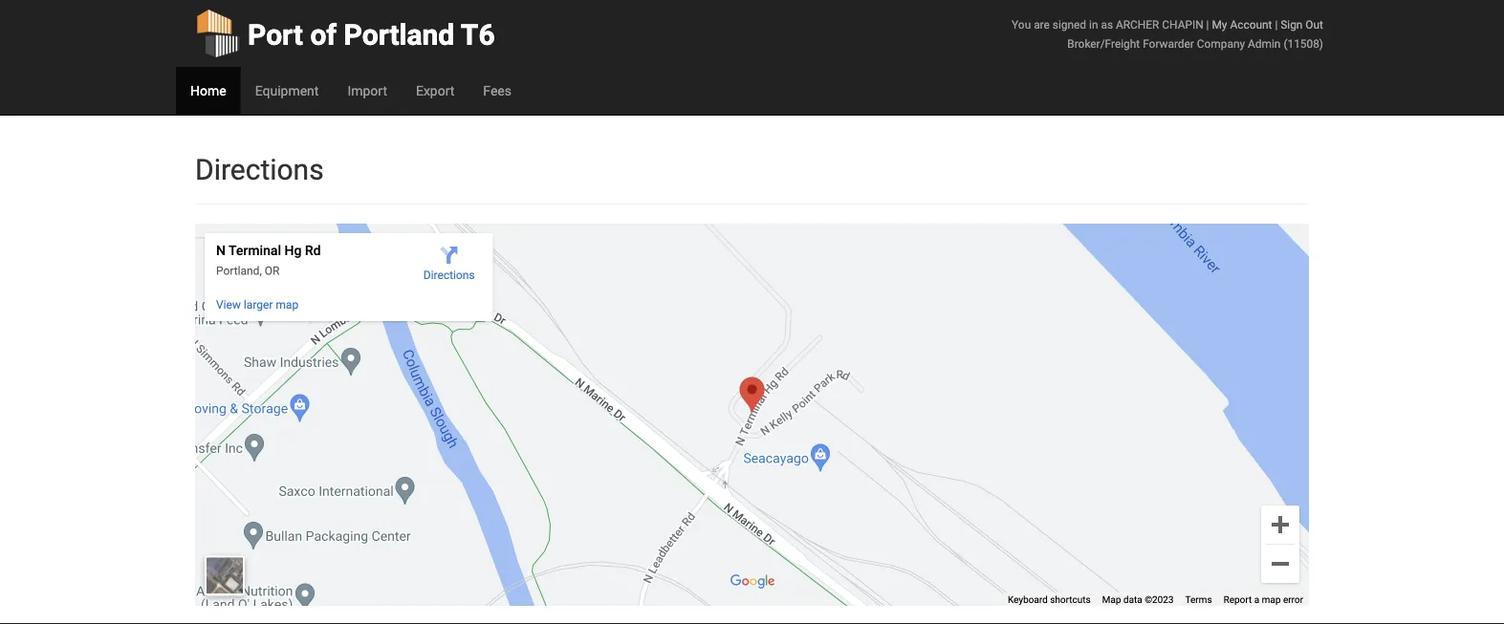 Task type: describe. For each thing, give the bounding box(es) containing it.
port of portland t6
[[248, 18, 495, 52]]

equipment button
[[241, 67, 333, 115]]

1 | from the left
[[1207, 18, 1209, 31]]

as
[[1101, 18, 1113, 31]]

home
[[190, 83, 226, 99]]

are
[[1034, 18, 1050, 31]]

my
[[1212, 18, 1228, 31]]

archer
[[1116, 18, 1160, 31]]

(11508)
[[1284, 37, 1324, 50]]

broker/freight
[[1068, 37, 1140, 50]]

portland
[[344, 18, 455, 52]]

of
[[310, 18, 337, 52]]

in
[[1089, 18, 1098, 31]]

port
[[248, 18, 303, 52]]

chapin
[[1162, 18, 1204, 31]]

account
[[1230, 18, 1272, 31]]

directions
[[195, 153, 324, 187]]

port of portland t6 link
[[195, 0, 495, 67]]

forwarder
[[1143, 37, 1194, 50]]

signed
[[1053, 18, 1087, 31]]

2 | from the left
[[1275, 18, 1278, 31]]



Task type: vqa. For each thing, say whether or not it's contained in the screenshot.
| to the right
yes



Task type: locate. For each thing, give the bounding box(es) containing it.
t6
[[461, 18, 495, 52]]

you are signed in as archer chapin | my account | sign out broker/freight forwarder company admin (11508)
[[1012, 18, 1324, 50]]

0 horizontal spatial |
[[1207, 18, 1209, 31]]

out
[[1306, 18, 1324, 31]]

sign
[[1281, 18, 1303, 31]]

| left sign
[[1275, 18, 1278, 31]]

fees
[[483, 83, 512, 99]]

import button
[[333, 67, 402, 115]]

fees button
[[469, 67, 526, 115]]

equipment
[[255, 83, 319, 99]]

|
[[1207, 18, 1209, 31], [1275, 18, 1278, 31]]

you
[[1012, 18, 1031, 31]]

import
[[348, 83, 387, 99]]

my account link
[[1212, 18, 1272, 31]]

export button
[[402, 67, 469, 115]]

1 horizontal spatial |
[[1275, 18, 1278, 31]]

| left my
[[1207, 18, 1209, 31]]

sign out link
[[1281, 18, 1324, 31]]

company
[[1197, 37, 1245, 50]]

admin
[[1248, 37, 1281, 50]]

export
[[416, 83, 455, 99]]

home button
[[176, 67, 241, 115]]



